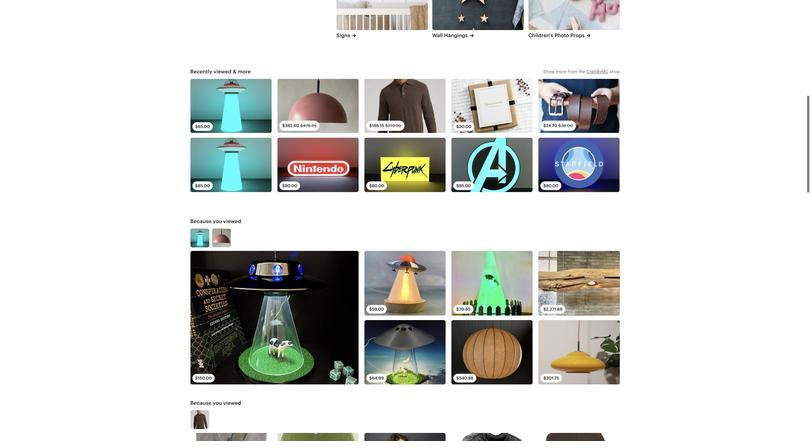 Task type: vqa. For each thing, say whether or not it's contained in the screenshot.
the split
no



Task type: locate. For each thing, give the bounding box(es) containing it.
85.00 for $ 382.60 $ 478.25
[[198, 124, 210, 129]]

85.00 for $ 80.00
[[198, 183, 210, 188]]

more right &
[[238, 68, 251, 75]]

$
[[282, 123, 285, 128], [300, 123, 303, 128], [369, 123, 372, 128], [385, 123, 388, 128], [544, 123, 546, 128], [558, 123, 561, 128], [195, 124, 198, 129], [457, 124, 459, 129], [195, 183, 198, 188], [282, 183, 285, 188], [369, 183, 372, 188], [457, 183, 459, 188], [544, 183, 546, 188], [369, 307, 372, 312], [457, 307, 459, 312], [544, 307, 546, 312], [195, 376, 198, 381], [369, 376, 372, 381], [457, 376, 459, 381], [544, 376, 546, 381]]

38.00
[[561, 123, 573, 128]]

because
[[190, 218, 212, 224], [190, 400, 212, 406]]

2 $ 80.00 from the left
[[369, 183, 384, 188]]

2 horizontal spatial 80.00
[[546, 183, 559, 188]]

1 ufo led lamp - night lamp, made by 3d printer, rgb(changeable color), usb powered, table top image from the top
[[190, 79, 272, 133]]

2 80.00 from the left
[[372, 183, 384, 188]]

$ for legacy journal: grandparent journal and memory book | mother's day gift for mom or wife | new grandmother gift | family tree book 'image' at right top
[[457, 124, 459, 129]]

0 vertical spatial ufo led lamp - night lamp, made by 3d printer, rgb(changeable color), usb powered, table top image
[[190, 79, 272, 133]]

&
[[233, 68, 237, 75]]

children's photo props link
[[529, 32, 620, 39]]

$ 24.70 $ 38.00
[[544, 123, 573, 128]]

$ 80.00 for "cyberpunk led lamp - night lamp, made by 3d printer, table top or wall mountable" image
[[369, 183, 384, 188]]

1 vertical spatial men's pure cashmere polo sweater image
[[190, 411, 209, 429]]

1 vertical spatial because
[[190, 400, 212, 406]]

219.00
[[388, 123, 402, 128]]

2 horizontal spatial $ 80.00
[[544, 183, 559, 188]]

ufo led lamp - night lamp, made by 3d printer, rgb(changeable color), usb powered, table top image
[[190, 79, 272, 133], [190, 138, 272, 192], [190, 229, 209, 247]]

viewed
[[214, 68, 232, 75], [223, 218, 241, 224], [223, 400, 241, 406]]

ufo led lamp - night lamp, made by 3d printer, rgb(changeable color), usb powered, table top image for $ 382.60 $ 478.25
[[190, 79, 272, 133]]

1 vertical spatial ufo led lamp - night lamp, made by 3d printer, rgb(changeable color), usb powered, table top image
[[190, 138, 272, 192]]

80.00 for nintendo logo led lamp - night lamp, made by 3d printer, table top or wall mountable
[[285, 183, 297, 188]]

2 vertical spatial ufo led lamp - night lamp, made by 3d printer, rgb(changeable color), usb powered, table top image
[[190, 229, 209, 247]]

0 vertical spatial you
[[213, 218, 222, 224]]

478.25
[[303, 123, 317, 128]]

80.00 for "cyberpunk led lamp - night lamp, made by 3d printer, table top or wall mountable" image
[[372, 183, 384, 188]]

legacy journal: grandparent journal and memory book | mother's day gift for mom or wife | new grandmother gift | family tree book image
[[452, 79, 533, 133]]

show
[[544, 69, 555, 74]]

2 ufo led lamp - night lamp, made by 3d printer, rgb(changeable color), usb powered, table top image from the top
[[190, 138, 272, 192]]

$ 85.00
[[195, 124, 210, 129], [195, 183, 210, 188], [457, 183, 471, 188]]

2 vertical spatial viewed
[[223, 400, 241, 406]]

wall hangings link
[[433, 32, 524, 39]]

80.00
[[285, 183, 297, 188], [372, 183, 384, 188], [546, 183, 559, 188]]

$ for 'men's pure cashmere polo sweater' 'image' to the top
[[369, 123, 372, 128]]

$ 150.00
[[195, 376, 212, 381]]

100% cashmere sweater from nepal image
[[277, 433, 359, 441]]

more left the from
[[556, 69, 567, 74]]

186.15
[[372, 123, 384, 128]]

$ for "ufo led lamp - night lamp, made by 3d printer, rgb(changeable color), usb powered, table top" image for $ 382.60 $ 478.25
[[195, 124, 198, 129]]

1 vertical spatial because you viewed
[[190, 400, 241, 406]]

recently viewed & more
[[190, 68, 251, 75]]

you
[[213, 218, 222, 224], [213, 400, 222, 406]]

men's pure cashmere polo sweater image
[[365, 79, 446, 133], [190, 411, 209, 429]]

0 vertical spatial rare pink metal pendant lamp by staff, 1970s, germany image
[[277, 79, 359, 133]]

cyberpunk led lamp - night lamp, made by 3d printer, table top or wall mountable image
[[365, 138, 446, 192]]

1 horizontal spatial more
[[556, 69, 567, 74]]

pure cashmere sweater for men, hand knit in soft cashmere with cables and turtle neck made to order image
[[452, 433, 533, 441]]

$ for the original alien abduction lamp - cow ufo flying saucer led night light image
[[195, 376, 198, 381]]

59.00
[[372, 307, 384, 312]]

85.00
[[198, 124, 210, 129], [198, 183, 210, 188], [459, 183, 471, 188]]

79.40
[[459, 307, 471, 312]]

64.99
[[372, 376, 384, 381]]

0 horizontal spatial men's pure cashmere polo sweater image
[[190, 411, 209, 429]]

$ 80.00
[[282, 183, 297, 188], [369, 183, 384, 188], [544, 183, 559, 188]]

craftbymc link
[[587, 69, 609, 74]]

$ 186.15 $ 219.00
[[369, 123, 402, 128]]

0 vertical spatial because
[[190, 218, 212, 224]]

0 vertical spatial viewed
[[214, 68, 232, 75]]

1 vertical spatial you
[[213, 400, 222, 406]]

made in italy 100% cashmere herren pullover v kragen 5 farben s 2xl weich geschmeidig image
[[190, 433, 272, 441]]

the
[[579, 69, 585, 74]]

wall hangings
[[433, 32, 468, 39]]

1 horizontal spatial men's pure cashmere polo sweater image
[[365, 79, 446, 133]]

$ for avengers led lamp - night lamp, made by 3d printer, rgb(changeable color), usb powered, table top or wall mountable image
[[457, 183, 459, 188]]

1 vertical spatial viewed
[[223, 218, 241, 224]]

avengers led lamp - night lamp, made by 3d printer, rgb(changeable color), usb powered, table top or wall mountable image
[[452, 138, 533, 192]]

more
[[238, 68, 251, 75], [556, 69, 567, 74]]

$ 301.75
[[544, 376, 559, 381]]

$ for ufo alien cow abduction lamp night light - detachable ufo with lights and sound - rgb light - choose the colour! free postage + free gift! image
[[457, 307, 459, 312]]

$ for the right rare pink metal pendant lamp by staff, 1970s, germany "image"
[[282, 123, 285, 128]]

0 horizontal spatial rare pink metal pendant lamp by staff, 1970s, germany image
[[212, 229, 231, 247]]

living room ceiling lamp, led lamp, wooden lamp with 5 led spotlights, length 263 cm. image
[[539, 251, 620, 316]]

$ 59.00
[[369, 307, 384, 312]]

1 horizontal spatial $ 80.00
[[369, 183, 384, 188]]

1 vertical spatial rare pink metal pendant lamp by staff, 1970s, germany image
[[212, 229, 231, 247]]

3 80.00 from the left
[[546, 183, 559, 188]]

wall
[[433, 32, 443, 39]]

0 horizontal spatial 80.00
[[285, 183, 297, 188]]

0 vertical spatial because you viewed
[[190, 218, 241, 224]]

ufo alien cow abduction lamp night light - detachable ufo with lights and sound - rgb light - choose the colour! free postage + free gift! image
[[452, 251, 533, 316]]

1 $ 80.00 from the left
[[282, 183, 297, 188]]

$ for custom handmade belt, grooms men gift, engraved leather belt, christmas gift for him, handmade belt, gift for boyfriend, present for men image
[[544, 123, 546, 128]]

cocoon ceiling lamp by goldkant leuchten ceiling lamp 50s 60s design lamp vintage bubble hanging lamp lamp brocante image
[[452, 320, 533, 385]]

the original alien abduction lamp - cow ufo flying saucer led night light image
[[190, 251, 359, 385]]

1 80.00 from the left
[[285, 183, 297, 188]]

$ 382.60 $ 478.25
[[282, 123, 317, 128]]

24.70
[[546, 123, 557, 128]]

$ for "cyberpunk led lamp - night lamp, made by 3d printer, table top or wall mountable" image
[[369, 183, 372, 188]]

0 horizontal spatial $ 80.00
[[282, 183, 297, 188]]

1 because you viewed from the top
[[190, 218, 241, 224]]

because you viewed
[[190, 218, 241, 224], [190, 400, 241, 406]]

3 $ 80.00 from the left
[[544, 183, 559, 188]]

rare pink metal pendant lamp by staff, 1970s, germany image
[[277, 79, 359, 133], [212, 229, 231, 247]]

80.00 for starfield led lamp - night lamp, made by 3d printer, table top or wall mountable image
[[546, 183, 559, 188]]

1 horizontal spatial 80.00
[[372, 183, 384, 188]]

from
[[568, 69, 578, 74]]

2 you from the top
[[213, 400, 222, 406]]

$ 64.99
[[369, 376, 384, 381]]

starfield led lamp - night lamp, made by 3d printer, table top or wall mountable image
[[539, 138, 620, 192]]



Task type: describe. For each thing, give the bounding box(es) containing it.
signs link
[[336, 32, 428, 39]]

photo
[[555, 32, 569, 39]]

382.60
[[285, 123, 299, 128]]

ufo led lamp - night lamp, made by 3d printer, rgb(changeable color), usb powered, table top image for $ 80.00
[[190, 138, 272, 192]]

children's photo props
[[529, 32, 585, 39]]

150.00
[[198, 376, 212, 381]]

0 horizontal spatial more
[[238, 68, 251, 75]]

3 ufo led lamp - night lamp, made by 3d printer, rgb(changeable color), usb powered, table top image from the top
[[190, 229, 209, 247]]

$ for "ufo led lamp - night lamp, made by 3d printer, rgb(changeable color), usb powered, table top" image corresponding to $ 80.00
[[195, 183, 198, 188]]

nintendo logo led lamp - night lamp, made by 3d printer, table top or wall mountable image
[[277, 138, 359, 192]]

2 because from the top
[[190, 400, 212, 406]]

$ for the space age glass pendant light / yellow cased glass ceiling light / mid century modern yellow ceiling light /ufo lamp 1970s image
[[544, 376, 546, 381]]

301.75
[[546, 376, 559, 381]]

2,271.69
[[546, 307, 563, 312]]

the willow cashmere sweater (100% cashmere) image
[[365, 433, 446, 441]]

children's
[[529, 32, 554, 39]]

$ 85.00 for $ 382.60 $ 478.25
[[195, 124, 210, 129]]

props
[[571, 32, 585, 39]]

$ for super cute 50's style retro ufo led lamp ready to invade your home - free shipping! image
[[369, 307, 372, 312]]

shop
[[610, 69, 620, 74]]

custom handmade belt, grooms men gift, engraved leather belt, christmas gift for him, handmade belt, gift for boyfriend, present for men image
[[539, 79, 620, 133]]

recently
[[190, 68, 212, 75]]

$ for cocoon ceiling lamp by goldkant leuchten ceiling lamp 50s 60s design lamp vintage bubble hanging lamp lamp brocante image
[[457, 376, 459, 381]]

$ for 'living room ceiling lamp, led lamp, wooden lamp with 5 led spotlights, length 263 cm.' 'image'
[[544, 307, 546, 312]]

space age glass pendant light / yellow cased glass ceiling light / mid century modern yellow ceiling light /ufo lamp 1970s image
[[539, 320, 620, 385]]

$ 30.00
[[457, 124, 472, 129]]

super cute 50's style retro ufo led lamp ready to invade your home - free shipping! image
[[365, 251, 446, 316]]

$ 79.40
[[457, 307, 471, 312]]

ufo alien abduction desk lamp sci fi silver spaceship outerspace space bedroom night light home office image
[[365, 320, 446, 385]]

$ for starfield led lamp - night lamp, made by 3d printer, table top or wall mountable image
[[544, 183, 546, 188]]

$ 2,271.69
[[544, 307, 563, 312]]

$ 80.00 for starfield led lamp - night lamp, made by 3d printer, table top or wall mountable image
[[544, 183, 559, 188]]

1 because from the top
[[190, 218, 212, 224]]

1 horizontal spatial rare pink metal pendant lamp by staff, 1970s, germany image
[[277, 79, 359, 133]]

signs
[[336, 32, 350, 39]]

show more from the craftbymc shop
[[544, 69, 620, 74]]

cashmere sweater men image
[[539, 433, 620, 441]]

$ for nintendo logo led lamp - night lamp, made by 3d printer, table top or wall mountable
[[282, 183, 285, 188]]

craftbymc
[[587, 69, 609, 74]]

hangings
[[444, 32, 468, 39]]

30.00
[[459, 124, 472, 129]]

540.88
[[459, 376, 474, 381]]

$ for ufo alien abduction desk lamp sci fi silver spaceship outerspace space bedroom night light home office image
[[369, 376, 372, 381]]

$ 80.00 for nintendo logo led lamp - night lamp, made by 3d printer, table top or wall mountable
[[282, 183, 297, 188]]

2 because you viewed from the top
[[190, 400, 241, 406]]

1 you from the top
[[213, 218, 222, 224]]

$ 85.00 for $ 80.00
[[195, 183, 210, 188]]

$ 540.88
[[457, 376, 474, 381]]

0 vertical spatial men's pure cashmere polo sweater image
[[365, 79, 446, 133]]



